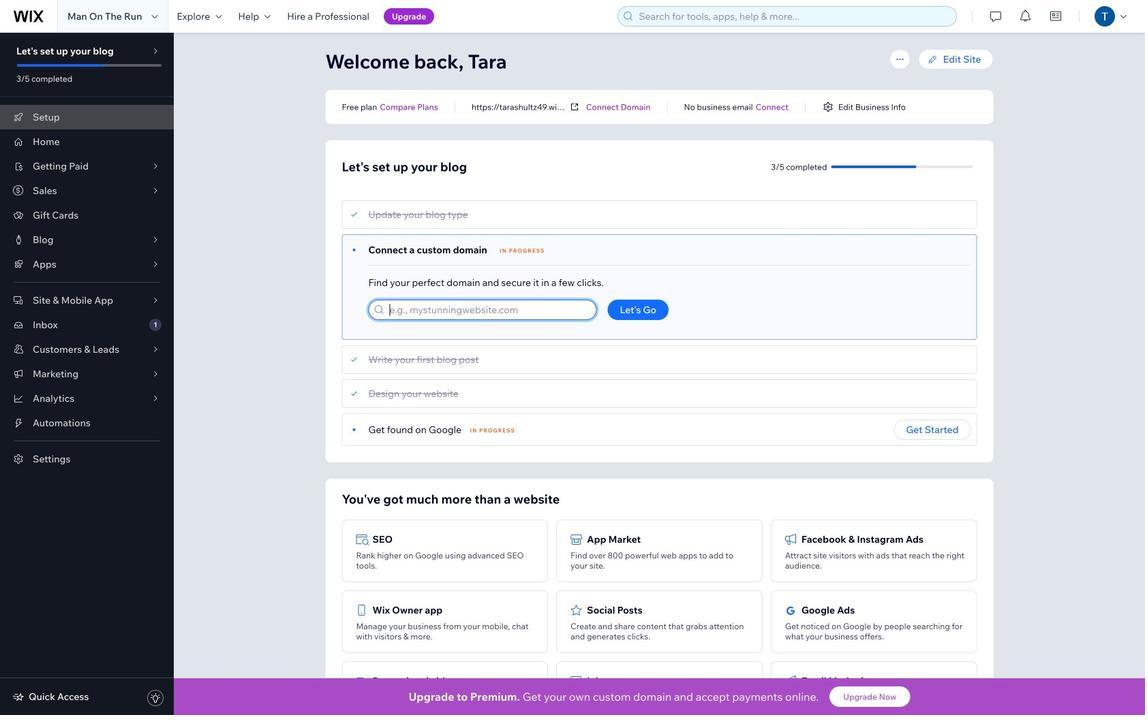 Task type: describe. For each thing, give the bounding box(es) containing it.
e.g., mystunningwebsite.com field
[[385, 301, 592, 320]]



Task type: locate. For each thing, give the bounding box(es) containing it.
Search for tools, apps, help & more... field
[[635, 7, 952, 26]]

sidebar element
[[0, 33, 174, 716]]



Task type: vqa. For each thing, say whether or not it's contained in the screenshot.
Drive
no



